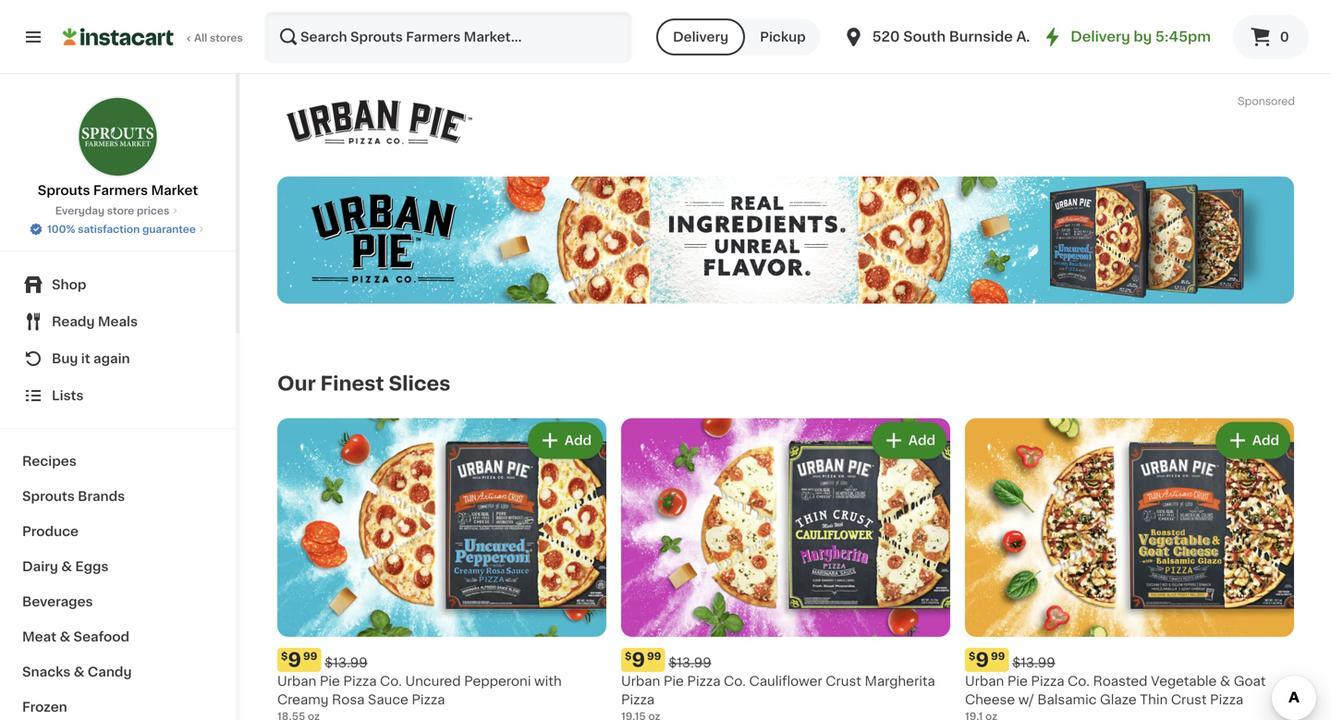 Task type: vqa. For each thing, say whether or not it's contained in the screenshot.
rightmost $
yes



Task type: locate. For each thing, give the bounding box(es) containing it.
100% satisfaction guarantee
[[47, 224, 196, 234]]

1 horizontal spatial add
[[909, 434, 936, 447]]

2 add button from the left
[[873, 424, 945, 457]]

3 add from the left
[[1252, 434, 1280, 447]]

uncured
[[405, 675, 461, 688]]

& for snacks
[[74, 666, 84, 679]]

2 horizontal spatial 9
[[976, 650, 989, 670]]

recipes
[[22, 455, 77, 468]]

2 horizontal spatial $9.99 original price: $13.99 element
[[965, 648, 1294, 672]]

urban inside $ 9 99 $13.99 urban pie pizza co. uncured pepperoni with creamy rosa sauce pizza
[[277, 675, 316, 688]]

1 $9.99 original price: $13.99 element from the left
[[277, 648, 606, 672]]

2 horizontal spatial pie
[[1008, 675, 1028, 688]]

0 horizontal spatial delivery
[[673, 31, 729, 43]]

delivery for delivery by 5:45pm
[[1071, 30, 1130, 43]]

1 horizontal spatial urban
[[621, 675, 660, 688]]

delivery for delivery
[[673, 31, 729, 43]]

add for pizza
[[565, 434, 592, 447]]

sprouts farmers market
[[38, 184, 198, 197]]

0 horizontal spatial $
[[281, 651, 288, 662]]

all stores
[[194, 33, 243, 43]]

again
[[93, 352, 130, 365]]

0 horizontal spatial 9
[[288, 650, 301, 670]]

with
[[534, 675, 562, 688]]

3 $9.99 original price: $13.99 element from the left
[[965, 648, 1294, 672]]

urban inside $ 9 99 $13.99 urban pie pizza co. roasted vegetable & goat cheese w/ balsamic glaze thin crust pizza
[[965, 675, 1004, 688]]

0 horizontal spatial 99
[[303, 651, 317, 662]]

finest
[[320, 374, 384, 393]]

$ 9 99 $13.99 urban pie pizza co. cauliflower crust margherita pizza
[[621, 650, 935, 706]]

99 for urban pie pizza co. cauliflower crust margherita pizza
[[647, 651, 661, 662]]

1 urban from the left
[[277, 675, 316, 688]]

page 1 of 1 group
[[277, 418, 1294, 720]]

2 9 from the left
[[632, 650, 645, 670]]

thin crust margherita pizza image
[[621, 418, 950, 637]]

$13.99 inside $ 9 99 $13.99 urban pie pizza co. uncured pepperoni with creamy rosa sauce pizza
[[325, 656, 368, 669]]

5:45pm
[[1156, 30, 1211, 43]]

2 $ from the left
[[625, 651, 632, 662]]

& left the eggs
[[61, 560, 72, 573]]

9 inside $ 9 99 $13.99 urban pie pizza co. cauliflower crust margherita pizza
[[632, 650, 645, 670]]

3 99 from the left
[[991, 651, 1005, 662]]

3 urban from the left
[[965, 675, 1004, 688]]

1 horizontal spatial $13.99
[[669, 656, 712, 669]]

2 $9.99 original price: $13.99 element from the left
[[621, 648, 950, 672]]

2 horizontal spatial 99
[[991, 651, 1005, 662]]

beverages
[[22, 595, 93, 608]]

creamy
[[277, 693, 329, 706]]

1 horizontal spatial $9.99 original price: $13.99 element
[[621, 648, 950, 672]]

& right meat
[[60, 631, 70, 643]]

2 horizontal spatial add button
[[1217, 424, 1289, 457]]

0 vertical spatial crust
[[826, 675, 862, 688]]

$9.99 original price: $13.99 element for cauliflower
[[621, 648, 950, 672]]

dairy
[[22, 560, 58, 573]]

cheese
[[965, 693, 1015, 706]]

2 horizontal spatial $13.99
[[1013, 656, 1055, 669]]

1 pie from the left
[[320, 675, 340, 688]]

1 horizontal spatial $
[[625, 651, 632, 662]]

co. inside $ 9 99 $13.99 urban pie pizza co. uncured pepperoni with creamy rosa sauce pizza
[[380, 675, 402, 688]]

3 $ from the left
[[969, 651, 976, 662]]

1 vertical spatial crust
[[1171, 693, 1207, 706]]

99 inside $ 9 99 $13.99 urban pie pizza co. roasted vegetable & goat cheese w/ balsamic glaze thin crust pizza
[[991, 651, 1005, 662]]

$13.99 inside $ 9 99 $13.99 urban pie pizza co. roasted vegetable & goat cheese w/ balsamic glaze thin crust pizza
[[1013, 656, 1055, 669]]

sprouts down "recipes"
[[22, 490, 75, 503]]

add button for balsamic
[[1217, 424, 1289, 457]]

sprouts brands
[[22, 490, 125, 503]]

$9.99 original price: $13.99 element for uncured
[[277, 648, 606, 672]]

1 $ from the left
[[281, 651, 288, 662]]

& left candy
[[74, 666, 84, 679]]

2 pie from the left
[[664, 675, 684, 688]]

$ inside $ 9 99 $13.99 urban pie pizza co. cauliflower crust margherita pizza
[[625, 651, 632, 662]]

delivery button
[[656, 18, 745, 55]]

delivery by 5:45pm link
[[1041, 26, 1211, 48]]

pie
[[320, 675, 340, 688], [664, 675, 684, 688], [1008, 675, 1028, 688]]

99 inside $ 9 99 $13.99 urban pie pizza co. uncured pepperoni with creamy rosa sauce pizza
[[303, 651, 317, 662]]

1 add from the left
[[565, 434, 592, 447]]

co. left 'cauliflower'
[[724, 675, 746, 688]]

2 horizontal spatial urban
[[965, 675, 1004, 688]]

pie inside $ 9 99 $13.99 urban pie pizza co. roasted vegetable & goat cheese w/ balsamic glaze thin crust pizza
[[1008, 675, 1028, 688]]

everyday store prices
[[55, 206, 169, 216]]

produce
[[22, 525, 79, 538]]

0 horizontal spatial pie
[[320, 675, 340, 688]]

99 inside $ 9 99 $13.99 urban pie pizza co. cauliflower crust margherita pizza
[[647, 651, 661, 662]]

co. inside $ 9 99 $13.99 urban pie pizza co. cauliflower crust margherita pizza
[[724, 675, 746, 688]]

pepperoni
[[464, 675, 531, 688]]

1 horizontal spatial co.
[[724, 675, 746, 688]]

burnside
[[949, 30, 1013, 43]]

1 99 from the left
[[303, 651, 317, 662]]

eggs
[[75, 560, 109, 573]]

urban
[[277, 675, 316, 688], [621, 675, 660, 688], [965, 675, 1004, 688]]

0 horizontal spatial $9.99 original price: $13.99 element
[[277, 648, 606, 672]]

pie inside $ 9 99 $13.99 urban pie pizza co. uncured pepperoni with creamy rosa sauce pizza
[[320, 675, 340, 688]]

urban inside $ 9 99 $13.99 urban pie pizza co. cauliflower crust margherita pizza
[[621, 675, 660, 688]]

1 horizontal spatial 9
[[632, 650, 645, 670]]

delivery left by
[[1071, 30, 1130, 43]]

urban for urban pie pizza co. uncured pepperoni with creamy rosa sauce pizza
[[277, 675, 316, 688]]

sprouts brands link
[[11, 479, 225, 514]]

$13.99
[[325, 656, 368, 669], [669, 656, 712, 669], [1013, 656, 1055, 669]]

sprouts up everyday
[[38, 184, 90, 197]]

$9.99 original price: $13.99 element up uncured
[[277, 648, 606, 672]]

520 south burnside avenue
[[872, 30, 1070, 43]]

add button for pizza
[[530, 424, 601, 457]]

3 add button from the left
[[1217, 424, 1289, 457]]

delivery left pickup
[[673, 31, 729, 43]]

0 button
[[1233, 15, 1309, 59]]

ready
[[52, 315, 95, 328]]

3 co. from the left
[[1068, 675, 1090, 688]]

1 horizontal spatial add button
[[873, 424, 945, 457]]

pepperoni rosa image
[[277, 418, 606, 637]]

pizza
[[343, 675, 377, 688], [687, 675, 721, 688], [1031, 675, 1065, 688], [412, 693, 445, 706], [621, 693, 655, 706], [1210, 693, 1244, 706]]

$9.99 original price: $13.99 element up 'roasted' on the bottom of page
[[965, 648, 1294, 672]]

$13.99 for roasted
[[1013, 656, 1055, 669]]

add for balsamic
[[1252, 434, 1280, 447]]

delivery
[[1071, 30, 1130, 43], [673, 31, 729, 43]]

&
[[61, 560, 72, 573], [60, 631, 70, 643], [74, 666, 84, 679], [1220, 675, 1231, 688]]

sprouts for sprouts brands
[[22, 490, 75, 503]]

snacks & candy
[[22, 666, 132, 679]]

co. inside $ 9 99 $13.99 urban pie pizza co. roasted vegetable & goat cheese w/ balsamic glaze thin crust pizza
[[1068, 675, 1090, 688]]

$13.99 inside $ 9 99 $13.99 urban pie pizza co. cauliflower crust margherita pizza
[[669, 656, 712, 669]]

100% satisfaction guarantee button
[[29, 218, 207, 237]]

2 co. from the left
[[724, 675, 746, 688]]

9 inside $ 9 99 $13.99 urban pie pizza co. roasted vegetable & goat cheese w/ balsamic glaze thin crust pizza
[[976, 650, 989, 670]]

crust
[[826, 675, 862, 688], [1171, 693, 1207, 706]]

1 vertical spatial sprouts
[[22, 490, 75, 503]]

1 9 from the left
[[288, 650, 301, 670]]

2 $13.99 from the left
[[669, 656, 712, 669]]

crust left margherita
[[826, 675, 862, 688]]

1 co. from the left
[[380, 675, 402, 688]]

0 horizontal spatial add
[[565, 434, 592, 447]]

& for dairy
[[61, 560, 72, 573]]

urban pie pizza real ingredients. unreal flavor. image
[[277, 177, 1294, 304]]

3 pie from the left
[[1008, 675, 1028, 688]]

& left goat
[[1220, 675, 1231, 688]]

$9.99 original price: $13.99 element
[[277, 648, 606, 672], [621, 648, 950, 672], [965, 648, 1294, 672]]

meat & seafood link
[[11, 619, 225, 655]]

avenue
[[1017, 30, 1070, 43]]

crust down 'vegetable' on the bottom of page
[[1171, 693, 1207, 706]]

0 horizontal spatial $13.99
[[325, 656, 368, 669]]

$9.99 original price: $13.99 element up 'cauliflower'
[[621, 648, 950, 672]]

1 horizontal spatial crust
[[1171, 693, 1207, 706]]

margherita
[[865, 675, 935, 688]]

everyday
[[55, 206, 105, 216]]

market
[[151, 184, 198, 197]]

0 vertical spatial sprouts
[[38, 184, 90, 197]]

cauliflower
[[749, 675, 823, 688]]

dairy & eggs
[[22, 560, 109, 573]]

None search field
[[264, 11, 632, 63]]

2 horizontal spatial co.
[[1068, 675, 1090, 688]]

thin crust vegetable & goat cheese pizza image
[[965, 418, 1294, 637]]

0 horizontal spatial co.
[[380, 675, 402, 688]]

balsamic
[[1038, 693, 1097, 706]]

stores
[[210, 33, 243, 43]]

meals
[[98, 315, 138, 328]]

1 $13.99 from the left
[[325, 656, 368, 669]]

$
[[281, 651, 288, 662], [625, 651, 632, 662], [969, 651, 976, 662]]

seafood
[[74, 631, 129, 643]]

3 9 from the left
[[976, 650, 989, 670]]

0 horizontal spatial urban
[[277, 675, 316, 688]]

meat
[[22, 631, 56, 643]]

1 horizontal spatial 99
[[647, 651, 661, 662]]

9
[[288, 650, 301, 670], [632, 650, 645, 670], [976, 650, 989, 670]]

delivery inside button
[[673, 31, 729, 43]]

2 add from the left
[[909, 434, 936, 447]]

w/
[[1019, 693, 1034, 706]]

crust inside $ 9 99 $13.99 urban pie pizza co. roasted vegetable & goat cheese w/ balsamic glaze thin crust pizza
[[1171, 693, 1207, 706]]

ready meals link
[[11, 303, 225, 340]]

2 urban from the left
[[621, 675, 660, 688]]

2 horizontal spatial add
[[1252, 434, 1280, 447]]

co.
[[380, 675, 402, 688], [724, 675, 746, 688], [1068, 675, 1090, 688]]

goat
[[1234, 675, 1266, 688]]

brands
[[78, 490, 125, 503]]

meat & seafood
[[22, 631, 129, 643]]

co. up the sauce
[[380, 675, 402, 688]]

$ inside $ 9 99 $13.99 urban pie pizza co. uncured pepperoni with creamy rosa sauce pizza
[[281, 651, 288, 662]]

0 horizontal spatial crust
[[826, 675, 862, 688]]

add button
[[530, 424, 601, 457], [873, 424, 945, 457], [1217, 424, 1289, 457]]

1 horizontal spatial delivery
[[1071, 30, 1130, 43]]

pie inside $ 9 99 $13.99 urban pie pizza co. cauliflower crust margherita pizza
[[664, 675, 684, 688]]

99
[[303, 651, 317, 662], [647, 651, 661, 662], [991, 651, 1005, 662]]

co. up balsamic
[[1068, 675, 1090, 688]]

2 99 from the left
[[647, 651, 661, 662]]

3 $13.99 from the left
[[1013, 656, 1055, 669]]

snacks & candy link
[[11, 655, 225, 690]]

1 horizontal spatial pie
[[664, 675, 684, 688]]

service type group
[[656, 18, 821, 55]]

$ for urban pie pizza co. roasted vegetable & goat cheese w/ balsamic glaze thin crust pizza
[[969, 651, 976, 662]]

9 inside $ 9 99 $13.99 urban pie pizza co. uncured pepperoni with creamy rosa sauce pizza
[[288, 650, 301, 670]]

& inside $ 9 99 $13.99 urban pie pizza co. roasted vegetable & goat cheese w/ balsamic glaze thin crust pizza
[[1220, 675, 1231, 688]]

0 horizontal spatial add button
[[530, 424, 601, 457]]

$ inside $ 9 99 $13.99 urban pie pizza co. roasted vegetable & goat cheese w/ balsamic glaze thin crust pizza
[[969, 651, 976, 662]]

co. for roasted
[[1068, 675, 1090, 688]]

2 horizontal spatial $
[[969, 651, 976, 662]]

1 add button from the left
[[530, 424, 601, 457]]



Task type: describe. For each thing, give the bounding box(es) containing it.
shop
[[52, 278, 86, 291]]

farmers
[[93, 184, 148, 197]]

0
[[1280, 31, 1289, 43]]

99 for urban pie pizza co. roasted vegetable & goat cheese w/ balsamic glaze thin crust pizza
[[991, 651, 1005, 662]]

all stores link
[[63, 11, 244, 63]]

by
[[1134, 30, 1152, 43]]

frozen
[[22, 701, 67, 714]]

roasted
[[1093, 675, 1148, 688]]

sprouts farmers market link
[[38, 96, 198, 200]]

$ 9 99 $13.99 urban pie pizza co. uncured pepperoni with creamy rosa sauce pizza
[[277, 650, 562, 706]]

south
[[903, 30, 946, 43]]

Search field
[[266, 13, 631, 61]]

pickup button
[[745, 18, 821, 55]]

dairy & eggs link
[[11, 549, 225, 584]]

9 for urban pie pizza co. uncured pepperoni with creamy rosa sauce pizza
[[288, 650, 301, 670]]

satisfaction
[[78, 224, 140, 234]]

rosa
[[332, 693, 365, 706]]

9 for urban pie pizza co. cauliflower crust margherita pizza
[[632, 650, 645, 670]]

$9.99 original price: $13.99 element for roasted
[[965, 648, 1294, 672]]

pie for urban pie pizza co. roasted vegetable & goat cheese w/ balsamic glaze thin crust pizza
[[1008, 675, 1028, 688]]

99 for urban pie pizza co. uncured pepperoni with creamy rosa sauce pizza
[[303, 651, 317, 662]]

$13.99 for uncured
[[325, 656, 368, 669]]

it
[[81, 352, 90, 365]]

beverages link
[[11, 584, 225, 619]]

pickup
[[760, 31, 806, 43]]

produce link
[[11, 514, 225, 549]]

shop link
[[11, 266, 225, 303]]

slices
[[389, 374, 451, 393]]

urban for urban pie pizza co. cauliflower crust margherita pizza
[[621, 675, 660, 688]]

lists
[[52, 389, 84, 402]]

instacart logo image
[[63, 26, 174, 48]]

snacks
[[22, 666, 71, 679]]

guarantee
[[142, 224, 196, 234]]

9 for urban pie pizza co. roasted vegetable & goat cheese w/ balsamic glaze thin crust pizza
[[976, 650, 989, 670]]

co. for cauliflower
[[724, 675, 746, 688]]

vegetable
[[1151, 675, 1217, 688]]

everyday store prices link
[[55, 203, 181, 218]]

recipes link
[[11, 444, 225, 479]]

our
[[277, 374, 316, 393]]

prices
[[137, 206, 169, 216]]

$ for urban pie pizza co. uncured pepperoni with creamy rosa sauce pizza
[[281, 651, 288, 662]]

pie for urban pie pizza co. uncured pepperoni with creamy rosa sauce pizza
[[320, 675, 340, 688]]

buy it again link
[[11, 340, 225, 377]]

item carousel region
[[251, 411, 1320, 720]]

$ 9 99 $13.99 urban pie pizza co. roasted vegetable & goat cheese w/ balsamic glaze thin crust pizza
[[965, 650, 1266, 706]]

our finest slices
[[277, 374, 451, 393]]

520 south burnside avenue button
[[843, 11, 1070, 63]]

ready meals
[[52, 315, 138, 328]]

sprouts farmers market logo image
[[77, 96, 159, 178]]

sponsored image
[[1238, 97, 1294, 107]]

sauce
[[368, 693, 408, 706]]

& for meat
[[60, 631, 70, 643]]

pie for urban pie pizza co. cauliflower crust margherita pizza
[[664, 675, 684, 688]]

lists link
[[11, 377, 225, 414]]

buy
[[52, 352, 78, 365]]

thin
[[1140, 693, 1168, 706]]

co. for uncured
[[380, 675, 402, 688]]

ready meals button
[[11, 303, 225, 340]]

crust inside $ 9 99 $13.99 urban pie pizza co. cauliflower crust margherita pizza
[[826, 675, 862, 688]]

sprouts for sprouts farmers market
[[38, 184, 90, 197]]

all
[[194, 33, 207, 43]]

urban for urban pie pizza co. roasted vegetable & goat cheese w/ balsamic glaze thin crust pizza
[[965, 675, 1004, 688]]

store
[[107, 206, 134, 216]]

candy
[[88, 666, 132, 679]]

$ for urban pie pizza co. cauliflower crust margherita pizza
[[625, 651, 632, 662]]

glaze
[[1100, 693, 1137, 706]]

520
[[872, 30, 900, 43]]

buy it again
[[52, 352, 130, 365]]

100%
[[47, 224, 75, 234]]

$13.99 for cauliflower
[[669, 656, 712, 669]]

delivery by 5:45pm
[[1071, 30, 1211, 43]]

frozen link
[[11, 690, 225, 720]]



